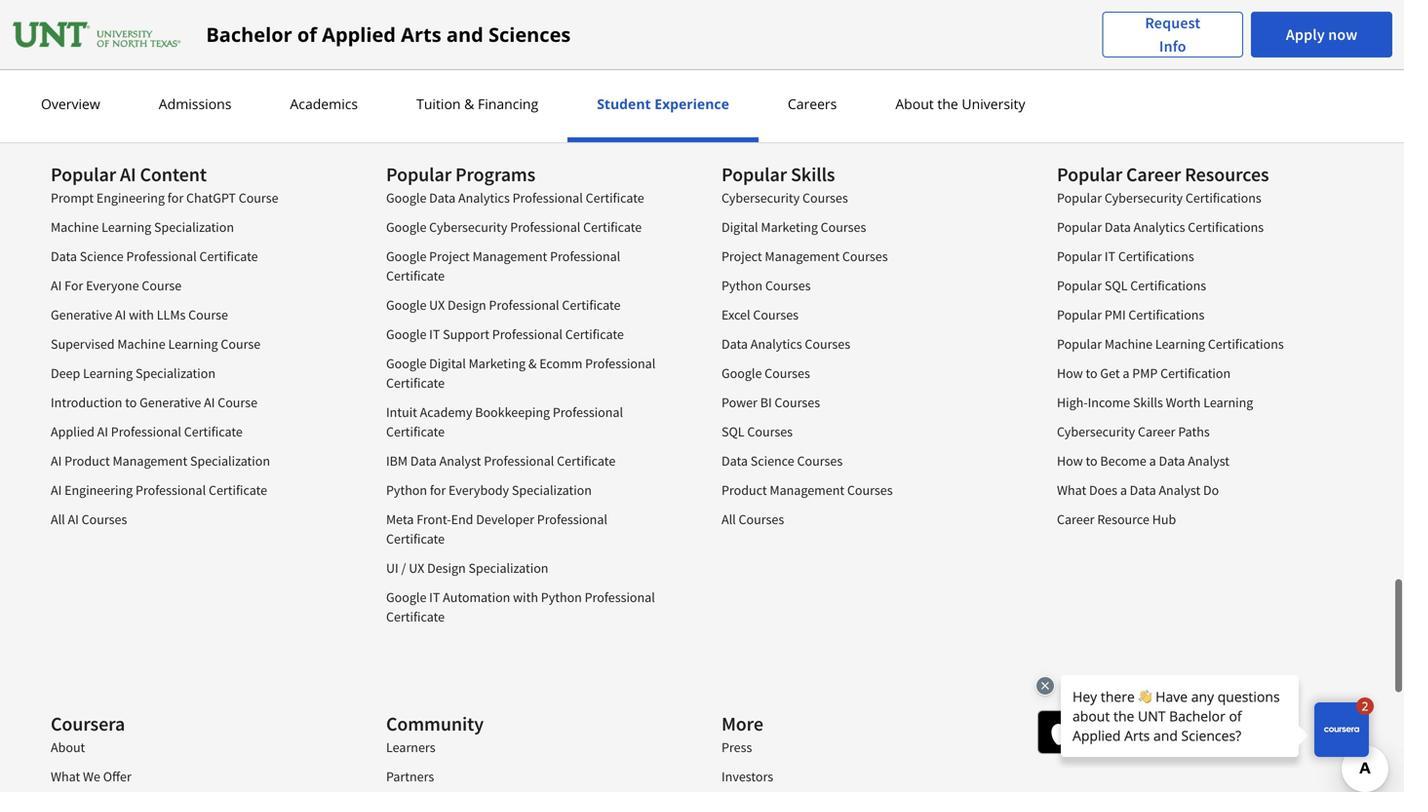 Task type: describe. For each thing, give the bounding box(es) containing it.
1 vertical spatial for
[[430, 481, 446, 498]]

does
[[1089, 481, 1118, 498]]

professional inside intuit academy bookkeeping professional certificate
[[553, 403, 623, 420]]

coursera
[[51, 711, 125, 736]]

popular for popular machine learning certifications
[[1057, 335, 1102, 352]]

popular it certifications
[[1057, 247, 1194, 264]]

ui / ux design specialization
[[386, 559, 549, 576]]

tuition & financing
[[417, 95, 539, 113]]

about for about the university
[[896, 95, 934, 113]]

with inside google it automation with python professional certificate
[[513, 588, 538, 606]]

about the university link
[[890, 95, 1031, 113]]

about link
[[51, 738, 85, 756]]

machine learning specialization link
[[51, 217, 234, 235]]

specialization down chatgpt
[[154, 217, 234, 235]]

engineering for ai
[[64, 481, 133, 498]]

certificate inside intuit academy bookkeeping professional certificate
[[386, 422, 445, 440]]

0 vertical spatial with
[[129, 305, 154, 323]]

popular data analytics certifications link
[[1057, 217, 1264, 235]]

data up for
[[51, 247, 77, 264]]

deep learning specialization
[[51, 364, 216, 381]]

financing
[[478, 95, 539, 113]]

all for popular ai content
[[51, 510, 65, 528]]

intuit academy bookkeeping professional certificate link
[[386, 403, 623, 440]]

everyone
[[86, 276, 139, 294]]

1 horizontal spatial ux
[[429, 296, 445, 313]]

academic
[[544, 14, 605, 33]]

press link
[[722, 738, 752, 756]]

popular pmi certifications
[[1057, 305, 1205, 323]]

info
[[1160, 37, 1187, 56]]

course for llms
[[188, 305, 228, 323]]

data science courses
[[722, 452, 843, 469]]

management down applied ai professional certificate
[[113, 452, 187, 469]]

professional inside google it automation with python professional certificate
[[585, 588, 655, 606]]

what for what does a data analyst do
[[1057, 481, 1087, 498]]

what we offer
[[51, 768, 131, 785]]

analytics for certifications
[[1134, 217, 1185, 235]]

list for popular skills
[[722, 187, 1001, 538]]

excel courses link
[[722, 305, 799, 323]]

google ux design professional certificate link
[[386, 296, 621, 313]]

list for community
[[386, 737, 665, 793]]

data down paths
[[1159, 452, 1185, 469]]

data down how to become a data analyst
[[1130, 481, 1156, 498]]

cybersecurity down "income"
[[1057, 422, 1135, 440]]

how to get a pmp certification
[[1057, 364, 1231, 381]]

python inside google it automation with python professional certificate
[[541, 588, 582, 606]]

prompt
[[51, 188, 94, 206]]

of
[[297, 21, 317, 48]]

it for automation
[[429, 588, 440, 606]]

certifications for popular pmi certifications
[[1129, 305, 1205, 323]]

applied ai professional certificate link
[[51, 422, 243, 440]]

data down excel
[[722, 335, 748, 352]]

list for coursera
[[51, 737, 330, 793]]

machine for popular career resources
[[1105, 335, 1153, 352]]

analyst up 'everybody'
[[440, 452, 481, 469]]

cybersecurity courses link
[[722, 188, 848, 206]]

python for python courses
[[722, 276, 763, 294]]

popular for popular it certifications
[[1057, 247, 1102, 264]]

google for google project management professional certificate
[[386, 247, 427, 264]]

google ux design professional certificate
[[386, 296, 621, 313]]

admissions
[[159, 95, 232, 113]]

popular for popular cybersecurity certifications
[[1057, 188, 1102, 206]]

sql courses
[[722, 422, 793, 440]]

your
[[512, 14, 541, 33]]

university of north texas image
[[12, 19, 183, 50]]

bachelor of applied arts and sciences
[[206, 21, 571, 48]]

learning up certification
[[1156, 335, 1206, 352]]

cybersecurity down the popular skills
[[722, 188, 800, 206]]

what does a data analyst do link
[[1057, 481, 1219, 498]]

popular sql certifications link
[[1057, 276, 1207, 294]]

to right the you
[[249, 14, 262, 33]]

digital marketing courses
[[722, 217, 866, 235]]

income
[[1088, 393, 1131, 411]]

bachelor
[[206, 21, 292, 48]]

power bi courses
[[722, 393, 820, 411]]

project inside google project management professional certificate
[[429, 247, 470, 264]]

cybersecurity career paths
[[1057, 422, 1210, 440]]

1 horizontal spatial analytics
[[751, 335, 802, 352]]

list for popular programs
[[386, 187, 665, 636]]

1 horizontal spatial sql
[[1105, 276, 1128, 294]]

offer
[[103, 768, 131, 785]]

certifications for popular cybersecurity certifications
[[1186, 188, 1262, 206]]

we inside footer
[[83, 768, 100, 785]]

career for popular
[[1126, 161, 1181, 186]]

popular for popular pmi certifications
[[1057, 305, 1102, 323]]

what we offer link
[[51, 768, 131, 785]]

student
[[597, 95, 651, 113]]

content
[[140, 161, 207, 186]]

0 horizontal spatial machine
[[51, 217, 99, 235]]

meta front-end developer professional certificate link
[[386, 510, 608, 547]]

introduction
[[51, 393, 122, 411]]

professional inside meta front-end developer professional certificate
[[537, 510, 608, 528]]

course for chatgpt
[[239, 188, 278, 206]]

apply now
[[1286, 25, 1358, 44]]

popular skills
[[722, 161, 835, 186]]

popular for popular data analytics certifications
[[1057, 217, 1102, 235]]

analyst up do
[[1188, 452, 1230, 469]]

analyst left do
[[1159, 481, 1201, 498]]

academics link
[[284, 95, 364, 113]]

popular it certifications link
[[1057, 247, 1194, 264]]

1 vertical spatial skills
[[1133, 393, 1163, 411]]

professional inside google digital marketing & ecomm professional certificate
[[585, 354, 656, 372]]

excel
[[722, 305, 751, 323]]

academy
[[420, 403, 472, 420]]

prompt engineering for chatgpt course link
[[51, 188, 278, 206]]

applied ai professional certificate
[[51, 422, 243, 440]]

google digital marketing & ecomm professional certificate
[[386, 354, 656, 391]]

popular for popular skills
[[722, 161, 787, 186]]

google project management professional certificate
[[386, 247, 621, 284]]

what for what we offer
[[51, 768, 80, 785]]

popular for popular programs
[[386, 161, 452, 186]]

career resource hub link
[[1057, 510, 1176, 528]]

popular data analytics certifications
[[1057, 217, 1264, 235]]

specialization down meta front-end developer professional certificate
[[469, 559, 549, 576]]

learning down llms
[[168, 335, 218, 352]]

partners link
[[386, 768, 434, 785]]

supervised machine learning course
[[51, 335, 261, 352]]

it for certifications
[[1105, 247, 1116, 264]]

google it automation with python professional certificate
[[386, 588, 655, 625]]

1 vertical spatial design
[[427, 559, 466, 576]]

now
[[1329, 25, 1358, 44]]

whether
[[338, 14, 391, 33]]

do
[[1204, 481, 1219, 498]]

analytics for professional
[[458, 188, 510, 206]]

learners link
[[386, 738, 436, 756]]

investors
[[722, 768, 774, 785]]

supervised machine learning course link
[[51, 335, 261, 352]]

google data analytics professional certificate
[[386, 188, 644, 206]]

popular ai content
[[51, 161, 207, 186]]

2 project from the left
[[722, 247, 762, 264]]

science for professional
[[80, 247, 124, 264]]

meta
[[386, 510, 414, 528]]

/
[[401, 559, 406, 576]]

science for courses
[[751, 452, 795, 469]]

data science professional certificate link
[[51, 247, 258, 264]]

careers link
[[782, 95, 843, 113]]

for
[[64, 276, 83, 294]]

certifications for popular it certifications
[[1119, 247, 1194, 264]]

what does a data analyst do
[[1057, 481, 1219, 498]]

google for google digital marketing & ecomm professional certificate
[[386, 354, 427, 372]]

chatgpt
[[186, 188, 236, 206]]

learning up introduction
[[83, 364, 133, 381]]

experience
[[655, 95, 729, 113]]

certifications for popular sql certifications
[[1131, 276, 1207, 294]]

google for google data analytics professional certificate
[[386, 188, 427, 206]]

data down the "popular programs"
[[429, 188, 456, 206]]

data up popular it certifications on the top
[[1105, 217, 1131, 235]]

introduction to generative ai course link
[[51, 393, 258, 411]]

0 vertical spatial generative
[[51, 305, 112, 323]]

automation
[[443, 588, 510, 606]]

more
[[722, 711, 764, 736]]

popular for popular ai content
[[51, 161, 116, 186]]

this
[[394, 14, 417, 33]]

about for about "link"
[[51, 738, 85, 756]]

to for how to get a pmp certification
[[1086, 364, 1098, 381]]

certificate inside google digital marketing & ecomm professional certificate
[[386, 374, 445, 391]]



Task type: vqa. For each thing, say whether or not it's contained in the screenshot.


Task type: locate. For each thing, give the bounding box(es) containing it.
0 horizontal spatial generative
[[51, 305, 112, 323]]

1 horizontal spatial marketing
[[761, 217, 818, 235]]

0 horizontal spatial ux
[[409, 559, 425, 576]]

and/or
[[608, 14, 651, 33]]

1 vertical spatial product
[[722, 481, 767, 498]]

applied down introduction
[[51, 422, 94, 440]]

science up everyone
[[80, 247, 124, 264]]

request info button
[[1102, 11, 1244, 58]]

management down data science courses
[[770, 481, 845, 498]]

ai
[[120, 161, 136, 186], [51, 276, 62, 294], [115, 305, 126, 323], [204, 393, 215, 411], [97, 422, 108, 440], [51, 452, 62, 469], [51, 481, 62, 498], [68, 510, 79, 528]]

2 horizontal spatial python
[[722, 276, 763, 294]]

0 horizontal spatial project
[[429, 247, 470, 264]]

for down "content"
[[168, 188, 184, 206]]

0 horizontal spatial all
[[51, 510, 65, 528]]

0 horizontal spatial product
[[64, 452, 110, 469]]

1 vertical spatial ux
[[409, 559, 425, 576]]

0 horizontal spatial marketing
[[469, 354, 526, 372]]

data science professional certificate
[[51, 247, 258, 264]]

popular left pmi
[[1057, 305, 1102, 323]]

support
[[443, 325, 490, 342]]

generative up applied ai professional certificate link
[[140, 393, 201, 411]]

list containing learners
[[386, 737, 665, 793]]

ui / ux design specialization link
[[386, 559, 549, 576]]

press
[[722, 738, 752, 756]]

a right "become"
[[1150, 452, 1156, 469]]

popular down popular it certifications link
[[1057, 276, 1102, 294]]

python up excel
[[722, 276, 763, 294]]

1 vertical spatial about
[[51, 738, 85, 756]]

popular up the popular cybersecurity certifications
[[1057, 161, 1123, 186]]

all for popular skills
[[722, 510, 736, 528]]

analytics down the popular cybersecurity certifications link
[[1134, 217, 1185, 235]]

a for get
[[1123, 364, 1130, 381]]

1 horizontal spatial with
[[513, 588, 538, 606]]

engineering down the popular ai content
[[96, 188, 165, 206]]

university
[[962, 95, 1026, 113]]

popular up the get
[[1057, 335, 1102, 352]]

1 vertical spatial what
[[51, 768, 80, 785]]

to
[[249, 14, 262, 33], [1086, 364, 1098, 381], [125, 393, 137, 411], [1086, 452, 1098, 469]]

0 vertical spatial analytics
[[458, 188, 510, 206]]

google it automation with python professional certificate link
[[386, 588, 655, 625]]

0 vertical spatial python
[[722, 276, 763, 294]]

to for introduction to generative ai course
[[125, 393, 137, 411]]

list containing google data analytics professional certificate
[[386, 187, 665, 636]]

front-
[[417, 510, 451, 528]]

list for more
[[722, 737, 1001, 793]]

machine for popular ai content
[[117, 335, 165, 352]]

1 vertical spatial applied
[[51, 422, 94, 440]]

popular sql certifications
[[1057, 276, 1207, 294]]

& right tuition
[[464, 95, 474, 113]]

list for popular career resources
[[1057, 187, 1336, 538]]

learning down certification
[[1204, 393, 1254, 411]]

resources
[[1185, 161, 1269, 186]]

professional
[[655, 14, 734, 33]]

0 horizontal spatial applied
[[51, 422, 94, 440]]

digital down support
[[429, 354, 466, 372]]

investigate
[[265, 14, 334, 33]]

specialization
[[154, 217, 234, 235], [136, 364, 216, 381], [190, 452, 270, 469], [512, 481, 592, 498], [469, 559, 549, 576]]

it inside google it automation with python professional certificate
[[429, 588, 440, 606]]

hub
[[1153, 510, 1176, 528]]

0 horizontal spatial digital
[[429, 354, 466, 372]]

0 vertical spatial product
[[64, 452, 110, 469]]

google it support professional certificate link
[[386, 325, 624, 342]]

google for google cybersecurity professional certificate
[[386, 217, 427, 235]]

marketing inside google digital marketing & ecomm professional certificate
[[469, 354, 526, 372]]

generative up supervised
[[51, 305, 112, 323]]

google digital marketing & ecomm professional certificate link
[[386, 354, 656, 391]]

footer containing popular ai content
[[0, 82, 1404, 793]]

2 horizontal spatial analytics
[[1134, 217, 1185, 235]]

python up meta on the left of page
[[386, 481, 427, 498]]

0 vertical spatial design
[[448, 296, 486, 313]]

2 how from the top
[[1057, 452, 1083, 469]]

1 vertical spatial &
[[528, 354, 537, 372]]

0 vertical spatial skills
[[791, 161, 835, 186]]

digital down cybersecurity courses link
[[722, 217, 758, 235]]

0 vertical spatial what
[[1057, 481, 1087, 498]]

0 horizontal spatial for
[[168, 188, 184, 206]]

0 horizontal spatial python
[[386, 481, 427, 498]]

ai engineering professional certificate
[[51, 481, 267, 498]]

popular programs
[[386, 161, 536, 186]]

& left ecomm
[[528, 354, 537, 372]]

generative
[[51, 305, 112, 323], [140, 393, 201, 411]]

with right 'automation'
[[513, 588, 538, 606]]

data analytics courses link
[[722, 335, 851, 352]]

project down google cybersecurity professional certificate
[[429, 247, 470, 264]]

cybersecurity career paths link
[[1057, 422, 1210, 440]]

ui
[[386, 559, 399, 576]]

ecomm
[[540, 354, 583, 372]]

1 vertical spatial career
[[1138, 422, 1176, 440]]

marketing down google it support professional certificate
[[469, 354, 526, 372]]

design up support
[[448, 296, 486, 313]]

about inside list
[[51, 738, 85, 756]]

it left 'automation'
[[429, 588, 440, 606]]

product management courses
[[722, 481, 893, 498]]

career down "does"
[[1057, 510, 1095, 528]]

1 vertical spatial digital
[[429, 354, 466, 372]]

management down google cybersecurity professional certificate
[[473, 247, 547, 264]]

0 vertical spatial ux
[[429, 296, 445, 313]]

cybersecurity down popular career resources
[[1105, 188, 1183, 206]]

sql up pmi
[[1105, 276, 1128, 294]]

google for google ux design professional certificate
[[386, 296, 427, 313]]

partners
[[386, 768, 434, 785]]

community
[[386, 711, 484, 736]]

0 vertical spatial about
[[896, 95, 934, 113]]

machine down generative ai with llms course link
[[117, 335, 165, 352]]

list containing prompt engineering for chatgpt course
[[51, 187, 330, 538]]

paths
[[1178, 422, 1210, 440]]

analytics up google courses "link"
[[751, 335, 802, 352]]

product up all courses
[[722, 481, 767, 498]]

0 horizontal spatial what
[[51, 768, 80, 785]]

management down digital marketing courses
[[765, 247, 840, 264]]

about down coursera
[[51, 738, 85, 756]]

ai product management specialization
[[51, 452, 270, 469]]

how up high-
[[1057, 364, 1083, 381]]

encourage
[[151, 14, 218, 33]]

project up "python courses"
[[722, 247, 762, 264]]

professional
[[513, 188, 583, 206], [510, 217, 581, 235], [126, 247, 197, 264], [550, 247, 621, 264], [489, 296, 559, 313], [492, 325, 563, 342], [585, 354, 656, 372], [553, 403, 623, 420], [111, 422, 181, 440], [484, 452, 554, 469], [136, 481, 206, 498], [537, 510, 608, 528], [585, 588, 655, 606]]

how for how to get a pmp certification
[[1057, 364, 1083, 381]]

1 horizontal spatial what
[[1057, 481, 1087, 498]]

1 horizontal spatial python
[[541, 588, 582, 606]]

ai product management specialization link
[[51, 452, 270, 469]]

ai engineering professional certificate link
[[51, 481, 267, 498]]

0 vertical spatial for
[[168, 188, 184, 206]]

management
[[473, 247, 547, 264], [765, 247, 840, 264], [113, 452, 187, 469], [770, 481, 845, 498]]

2 horizontal spatial machine
[[1105, 335, 1153, 352]]

admissions link
[[153, 95, 237, 113]]

machine down popular pmi certifications
[[1105, 335, 1153, 352]]

1 vertical spatial how
[[1057, 452, 1083, 469]]

course
[[239, 188, 278, 206], [142, 276, 182, 294], [188, 305, 228, 323], [221, 335, 261, 352], [218, 393, 258, 411]]

0 horizontal spatial with
[[129, 305, 154, 323]]

we left offer
[[83, 768, 100, 785]]

0 vertical spatial applied
[[322, 21, 396, 48]]

list
[[51, 187, 330, 538], [386, 187, 665, 636], [722, 187, 1001, 538], [1057, 187, 1336, 538], [51, 737, 330, 793], [386, 737, 665, 793], [722, 737, 1001, 793]]

it left support
[[429, 325, 440, 342]]

1 horizontal spatial science
[[751, 452, 795, 469]]

1 vertical spatial it
[[429, 325, 440, 342]]

ibm data analyst professional certificate link
[[386, 452, 616, 469]]

career resource hub
[[1057, 510, 1176, 528]]

worth
[[1166, 393, 1201, 411]]

google cybersecurity professional certificate link
[[386, 217, 642, 235]]

popular up popular it certifications link
[[1057, 188, 1102, 206]]

certificate inside meta front-end developer professional certificate
[[386, 530, 445, 547]]

0 vertical spatial digital
[[722, 217, 758, 235]]

0 horizontal spatial science
[[80, 247, 124, 264]]

course for ai
[[218, 393, 258, 411]]

list containing press
[[722, 737, 1001, 793]]

2 vertical spatial a
[[1120, 481, 1127, 498]]

1 vertical spatial sql
[[722, 422, 745, 440]]

career down high-income skills worth learning
[[1138, 422, 1176, 440]]

science down sql courses
[[751, 452, 795, 469]]

certificate
[[586, 188, 644, 206], [583, 217, 642, 235], [199, 247, 258, 264], [386, 266, 445, 284], [562, 296, 621, 313], [565, 325, 624, 342], [386, 374, 445, 391], [184, 422, 243, 440], [386, 422, 445, 440], [557, 452, 616, 469], [209, 481, 267, 498], [386, 530, 445, 547], [386, 608, 445, 625]]

0 horizontal spatial skills
[[791, 161, 835, 186]]

careers
[[788, 95, 837, 113]]

1 horizontal spatial digital
[[722, 217, 758, 235]]

with left llms
[[129, 305, 154, 323]]

google for google courses
[[722, 364, 762, 381]]

google cybersecurity professional certificate
[[386, 217, 642, 235]]

0 vertical spatial &
[[464, 95, 474, 113]]

it for support
[[429, 325, 440, 342]]

2 vertical spatial analytics
[[751, 335, 802, 352]]

google for google it automation with python professional certificate
[[386, 588, 427, 606]]

meta front-end developer professional certificate
[[386, 510, 608, 547]]

1 horizontal spatial generative
[[140, 393, 201, 411]]

popular up the prompt
[[51, 161, 116, 186]]

footer
[[0, 82, 1404, 793]]

data right ibm
[[410, 452, 437, 469]]

skills down pmp
[[1133, 393, 1163, 411]]

how for how to become a data analyst
[[1057, 452, 1083, 469]]

learning up data science professional certificate
[[102, 217, 151, 235]]

design up 'automation'
[[427, 559, 466, 576]]

popular for popular sql certifications
[[1057, 276, 1102, 294]]

machine down the prompt
[[51, 217, 99, 235]]

pmp
[[1133, 364, 1158, 381]]

data down sql courses
[[722, 452, 748, 469]]

intuit
[[386, 403, 417, 420]]

0 horizontal spatial sql
[[722, 422, 745, 440]]

download on the app store image
[[1038, 710, 1186, 754]]

career for cybersecurity
[[1138, 422, 1176, 440]]

google for google it support professional certificate
[[386, 325, 427, 342]]

ux right /
[[409, 559, 425, 576]]

specialization up ai engineering professional certificate
[[190, 452, 270, 469]]

the
[[938, 95, 959, 113]]

student experience
[[597, 95, 729, 113]]

a right the get
[[1123, 364, 1130, 381]]

high-income skills worth learning link
[[1057, 393, 1254, 411]]

0 vertical spatial science
[[80, 247, 124, 264]]

1 horizontal spatial applied
[[322, 21, 396, 48]]

0 horizontal spatial &
[[464, 95, 474, 113]]

analyst
[[440, 452, 481, 469], [1188, 452, 1230, 469], [1159, 481, 1201, 498]]

1 horizontal spatial &
[[528, 354, 537, 372]]

0 vertical spatial it
[[1105, 247, 1116, 264]]

2 vertical spatial it
[[429, 588, 440, 606]]

popular up cybersecurity courses link
[[722, 161, 787, 186]]

certificate inside google project management professional certificate
[[386, 266, 445, 284]]

& inside google digital marketing & ecomm professional certificate
[[528, 354, 537, 372]]

analytics down programs on the left of the page
[[458, 188, 510, 206]]

2 vertical spatial python
[[541, 588, 582, 606]]

specialization up the developer
[[512, 481, 592, 498]]

0 horizontal spatial analytics
[[458, 188, 510, 206]]

pmi
[[1105, 305, 1126, 323]]

1 vertical spatial a
[[1150, 452, 1156, 469]]

list for popular ai content
[[51, 187, 330, 538]]

needs
[[737, 14, 776, 33]]

popular down tuition
[[386, 161, 452, 186]]

0 vertical spatial we
[[127, 14, 147, 33]]

1 horizontal spatial machine
[[117, 335, 165, 352]]

google inside google it automation with python professional certificate
[[386, 588, 427, 606]]

high-income skills worth learning
[[1057, 393, 1254, 411]]

python courses
[[722, 276, 811, 294]]

1 vertical spatial science
[[751, 452, 795, 469]]

engineering
[[96, 188, 165, 206], [64, 481, 133, 498]]

1 vertical spatial analytics
[[1134, 217, 1185, 235]]

engineering for prompt
[[96, 188, 165, 206]]

python for python for everybody specialization
[[386, 481, 427, 498]]

applied right the of
[[322, 21, 396, 48]]

skills up cybersecurity courses link
[[791, 161, 835, 186]]

to down deep learning specialization link
[[125, 393, 137, 411]]

google inside google digital marketing & ecomm professional certificate
[[386, 354, 427, 372]]

how left "become"
[[1057, 452, 1083, 469]]

0 vertical spatial career
[[1126, 161, 1181, 186]]

deep
[[51, 364, 80, 381]]

1 vertical spatial we
[[83, 768, 100, 785]]

1 horizontal spatial about
[[896, 95, 934, 113]]

0 vertical spatial how
[[1057, 364, 1083, 381]]

0 vertical spatial a
[[1123, 364, 1130, 381]]

certificate inside google it automation with python professional certificate
[[386, 608, 445, 625]]

popular for popular career resources
[[1057, 161, 1123, 186]]

what left "does"
[[1057, 481, 1087, 498]]

2 vertical spatial career
[[1057, 510, 1095, 528]]

product down introduction
[[64, 452, 110, 469]]

digital inside google digital marketing & ecomm professional certificate
[[429, 354, 466, 372]]

what down about "link"
[[51, 768, 80, 785]]

career up the popular cybersecurity certifications
[[1126, 161, 1181, 186]]

1 project from the left
[[429, 247, 470, 264]]

1 horizontal spatial skills
[[1133, 393, 1163, 411]]

list containing about
[[51, 737, 330, 793]]

list containing cybersecurity courses
[[722, 187, 1001, 538]]

1 horizontal spatial we
[[127, 14, 147, 33]]

google inside google project management professional certificate
[[386, 247, 427, 264]]

0 horizontal spatial we
[[83, 768, 100, 785]]

data science courses link
[[722, 452, 843, 469]]

1 horizontal spatial for
[[430, 481, 446, 498]]

certifications
[[1186, 188, 1262, 206], [1188, 217, 1264, 235], [1119, 247, 1194, 264], [1131, 276, 1207, 294], [1129, 305, 1205, 323], [1208, 335, 1284, 352]]

cybersecurity up google project management professional certificate
[[429, 217, 508, 235]]

google project management professional certificate link
[[386, 247, 621, 284]]

how to get a pmp certification link
[[1057, 364, 1231, 381]]

popular cybersecurity certifications
[[1057, 188, 1262, 206]]

sql down power
[[722, 422, 745, 440]]

1 vertical spatial generative
[[140, 393, 201, 411]]

ux up support
[[429, 296, 445, 313]]

courses
[[803, 188, 848, 206], [821, 217, 866, 235], [843, 247, 888, 264], [765, 276, 811, 294], [753, 305, 799, 323], [805, 335, 851, 352], [765, 364, 810, 381], [775, 393, 820, 411], [747, 422, 793, 440], [797, 452, 843, 469], [847, 481, 893, 498], [82, 510, 127, 528], [739, 510, 784, 528]]

how to become a data analyst
[[1057, 452, 1230, 469]]

list containing popular cybersecurity certifications
[[1057, 187, 1336, 538]]

1 horizontal spatial product
[[722, 481, 767, 498]]

a
[[1123, 364, 1130, 381], [1150, 452, 1156, 469], [1120, 481, 1127, 498]]

1 how from the top
[[1057, 364, 1083, 381]]

ibm data analyst professional certificate
[[386, 452, 616, 469]]

professional inside google project management professional certificate
[[550, 247, 621, 264]]

about left the
[[896, 95, 934, 113]]

project
[[429, 247, 470, 264], [722, 247, 762, 264]]

engineering up all ai courses link
[[64, 481, 133, 498]]

a right "does"
[[1120, 481, 1127, 498]]

1 vertical spatial with
[[513, 588, 538, 606]]

python courses link
[[722, 276, 811, 294]]

prompt engineering for chatgpt course
[[51, 188, 278, 206]]

1 vertical spatial engineering
[[64, 481, 133, 498]]

introduction to generative ai course
[[51, 393, 258, 411]]

to for how to become a data analyst
[[1086, 452, 1098, 469]]

popular up popular sql certifications
[[1057, 247, 1102, 264]]

1 vertical spatial python
[[386, 481, 427, 498]]

1 vertical spatial marketing
[[469, 354, 526, 372]]

0 vertical spatial sql
[[1105, 276, 1128, 294]]

2 all from the left
[[722, 510, 736, 528]]

0 vertical spatial marketing
[[761, 217, 818, 235]]

we left encourage
[[127, 14, 147, 33]]

you
[[222, 14, 245, 33]]

product management courses link
[[722, 481, 893, 498]]

a for become
[[1150, 452, 1156, 469]]

to up "does"
[[1086, 452, 1098, 469]]

1 horizontal spatial project
[[722, 247, 762, 264]]

specialization down supervised machine learning course
[[136, 364, 216, 381]]

1 horizontal spatial all
[[722, 510, 736, 528]]

to left the get
[[1086, 364, 1098, 381]]

cybersecurity courses
[[722, 188, 848, 206]]

it up popular sql certifications link
[[1105, 247, 1116, 264]]

management inside google project management professional certificate
[[473, 247, 547, 264]]

data
[[429, 188, 456, 206], [1105, 217, 1131, 235], [51, 247, 77, 264], [722, 335, 748, 352], [410, 452, 437, 469], [722, 452, 748, 469], [1159, 452, 1185, 469], [1130, 481, 1156, 498]]

for up front-
[[430, 481, 446, 498]]

0 vertical spatial engineering
[[96, 188, 165, 206]]

marketing down cybersecurity courses link
[[761, 217, 818, 235]]

0 horizontal spatial about
[[51, 738, 85, 756]]

applying.
[[825, 14, 883, 33]]

1 all from the left
[[51, 510, 65, 528]]

python right 'automation'
[[541, 588, 582, 606]]

popular up popular it certifications on the top
[[1057, 217, 1102, 235]]

overview
[[41, 95, 100, 113]]



